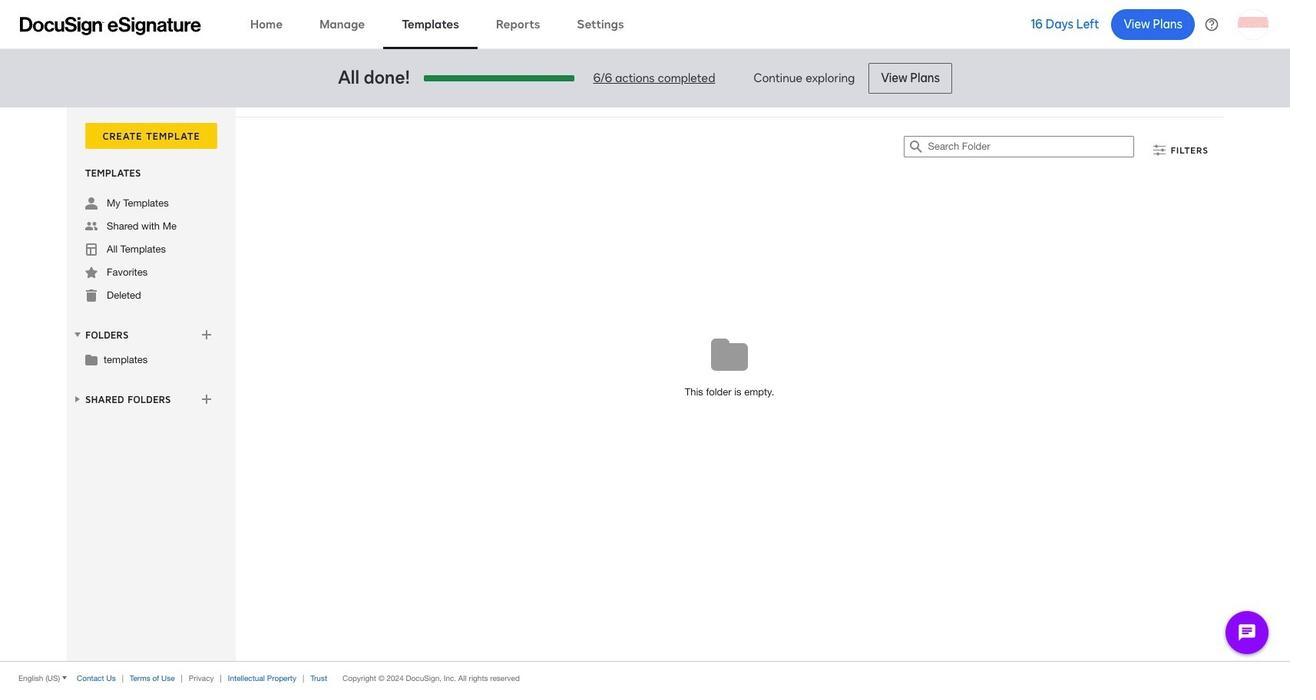 Task type: describe. For each thing, give the bounding box(es) containing it.
your uploaded profile image image
[[1238, 9, 1269, 40]]

secondary navigation region
[[67, 108, 1227, 661]]

view folders image
[[71, 329, 84, 341]]

docusign esignature image
[[20, 17, 201, 35]]

trash image
[[85, 289, 98, 302]]

Search Folder text field
[[928, 137, 1134, 157]]

view shared folders image
[[71, 393, 84, 405]]



Task type: vqa. For each thing, say whether or not it's contained in the screenshot.
Enter Message text box
no



Task type: locate. For each thing, give the bounding box(es) containing it.
star filled image
[[85, 266, 98, 279]]

more info region
[[0, 661, 1290, 694]]

shared image
[[85, 220, 98, 233]]

folder image
[[85, 353, 98, 366]]

user image
[[85, 197, 98, 210]]

templates image
[[85, 243, 98, 256]]



